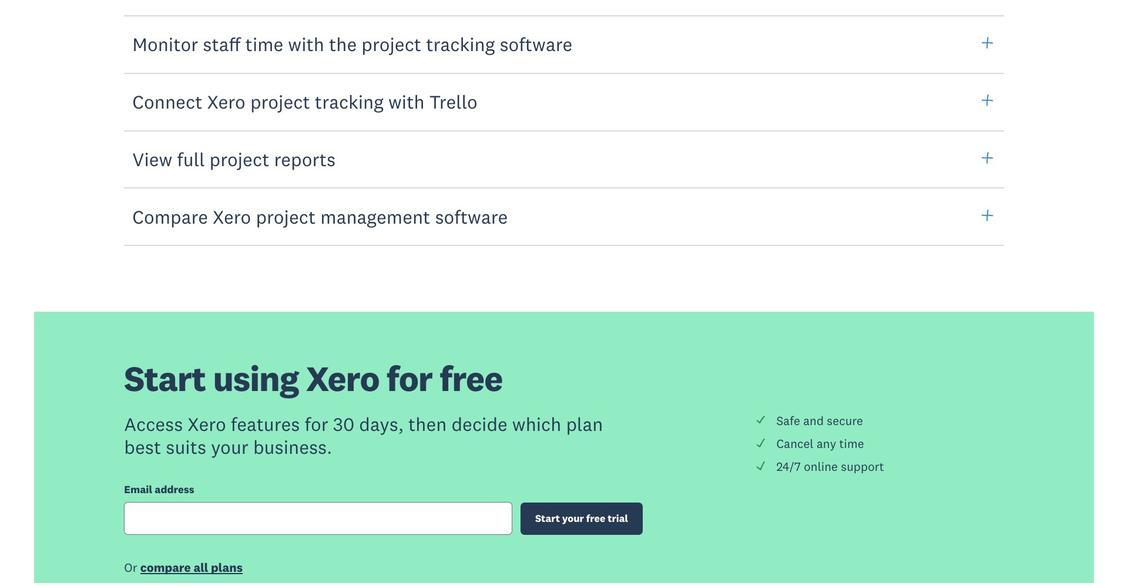 Task type: locate. For each thing, give the bounding box(es) containing it.
your inside button
[[562, 512, 584, 525]]

0 vertical spatial for
[[387, 357, 433, 401]]

for
[[387, 357, 433, 401], [305, 413, 328, 436]]

plan
[[566, 413, 603, 436]]

monitor staff time with the project tracking software button
[[124, 15, 1004, 74]]

time inside "dropdown button"
[[245, 32, 283, 56]]

time
[[245, 32, 283, 56], [840, 436, 864, 452]]

start inside start your free trial button
[[535, 512, 560, 525]]

xero down view full project reports
[[213, 205, 251, 228]]

support
[[841, 459, 884, 475]]

software inside dropdown button
[[435, 205, 508, 228]]

view
[[132, 147, 172, 171]]

project
[[362, 32, 421, 56], [250, 90, 310, 113], [210, 147, 269, 171], [256, 205, 316, 228]]

tracking
[[426, 32, 495, 56], [315, 90, 384, 113]]

1 horizontal spatial start
[[535, 512, 560, 525]]

compare xero project management software
[[132, 205, 508, 228]]

0 horizontal spatial tracking
[[315, 90, 384, 113]]

safe and secure
[[777, 413, 863, 429]]

tracking down monitor staff time with the project tracking software on the top
[[315, 90, 384, 113]]

0 vertical spatial your
[[211, 436, 249, 459]]

1 vertical spatial time
[[840, 436, 864, 452]]

1 horizontal spatial with
[[389, 90, 425, 113]]

start
[[124, 357, 206, 401], [535, 512, 560, 525]]

for left the 30
[[305, 413, 328, 436]]

included image left safe
[[756, 415, 767, 426]]

using
[[213, 357, 299, 401]]

decide
[[452, 413, 508, 436]]

software inside "dropdown button"
[[500, 32, 573, 56]]

software
[[500, 32, 573, 56], [435, 205, 508, 228]]

Email address text field
[[124, 502, 512, 535]]

xero right access
[[188, 413, 226, 436]]

0 vertical spatial start
[[124, 357, 206, 401]]

your inside access xero features for 30 days, then decide which plan best suits your business.
[[211, 436, 249, 459]]

all
[[194, 560, 208, 576]]

1 horizontal spatial time
[[840, 436, 864, 452]]

address
[[155, 483, 194, 496]]

0 vertical spatial with
[[288, 32, 324, 56]]

for for free
[[387, 357, 433, 401]]

0 vertical spatial free
[[440, 357, 503, 401]]

safe
[[777, 413, 800, 429]]

compare
[[132, 205, 208, 228]]

1 vertical spatial your
[[562, 512, 584, 525]]

0 vertical spatial time
[[245, 32, 283, 56]]

your right suits
[[211, 436, 249, 459]]

1 included image from the top
[[756, 415, 767, 426]]

xero inside dropdown button
[[213, 205, 251, 228]]

0 horizontal spatial for
[[305, 413, 328, 436]]

with
[[288, 32, 324, 56], [389, 90, 425, 113]]

time right staff
[[245, 32, 283, 56]]

0 horizontal spatial free
[[440, 357, 503, 401]]

1 vertical spatial included image
[[756, 438, 767, 449]]

start your free trial
[[535, 512, 628, 525]]

0 horizontal spatial your
[[211, 436, 249, 459]]

xero inside "dropdown button"
[[207, 90, 246, 113]]

24/7 online support
[[777, 459, 884, 475]]

included image left 24/7
[[756, 461, 767, 471]]

features
[[231, 413, 300, 436]]

2 vertical spatial included image
[[756, 461, 767, 471]]

secure
[[827, 413, 863, 429]]

or
[[124, 560, 137, 576]]

the
[[329, 32, 357, 56]]

1 vertical spatial free
[[586, 512, 606, 525]]

with left the
[[288, 32, 324, 56]]

1 horizontal spatial tracking
[[426, 32, 495, 56]]

0 vertical spatial included image
[[756, 415, 767, 426]]

0 horizontal spatial time
[[245, 32, 283, 56]]

project for reports
[[210, 147, 269, 171]]

1 vertical spatial software
[[435, 205, 508, 228]]

tracking up "trello"
[[426, 32, 495, 56]]

connect xero project tracking with trello
[[132, 90, 478, 113]]

time down the secure
[[840, 436, 864, 452]]

monitor
[[132, 32, 198, 56]]

1 horizontal spatial for
[[387, 357, 433, 401]]

included image for safe and secure
[[756, 415, 767, 426]]

free up decide
[[440, 357, 503, 401]]

suits
[[166, 436, 206, 459]]

for up then
[[387, 357, 433, 401]]

free
[[440, 357, 503, 401], [586, 512, 606, 525]]

start using xero for free
[[124, 357, 503, 401]]

xero
[[207, 90, 246, 113], [213, 205, 251, 228], [306, 357, 379, 401], [188, 413, 226, 436]]

xero for management
[[213, 205, 251, 228]]

for for 30
[[305, 413, 328, 436]]

xero up the 30
[[306, 357, 379, 401]]

your left trial
[[562, 512, 584, 525]]

email address
[[124, 483, 194, 496]]

1 vertical spatial start
[[535, 512, 560, 525]]

plans
[[211, 560, 243, 576]]

start your free trial button
[[520, 503, 643, 535]]

free left trial
[[586, 512, 606, 525]]

for inside access xero features for 30 days, then decide which plan best suits your business.
[[305, 413, 328, 436]]

xero down staff
[[207, 90, 246, 113]]

0 horizontal spatial start
[[124, 357, 206, 401]]

xero inside access xero features for 30 days, then decide which plan best suits your business.
[[188, 413, 226, 436]]

1 horizontal spatial your
[[562, 512, 584, 525]]

free inside button
[[586, 512, 606, 525]]

1 horizontal spatial free
[[586, 512, 606, 525]]

1 vertical spatial for
[[305, 413, 328, 436]]

access xero features for 30 days, then decide which plan best suits your business.
[[124, 413, 603, 459]]

included image
[[756, 415, 767, 426], [756, 438, 767, 449], [756, 461, 767, 471]]

with left "trello"
[[389, 90, 425, 113]]

3 included image from the top
[[756, 461, 767, 471]]

included image for 24/7 online support
[[756, 461, 767, 471]]

start for start using xero for free
[[124, 357, 206, 401]]

included image left cancel
[[756, 438, 767, 449]]

2 included image from the top
[[756, 438, 767, 449]]

0 vertical spatial software
[[500, 32, 573, 56]]

compare xero project management software button
[[124, 187, 1004, 246]]

cancel any time
[[777, 436, 864, 452]]

your
[[211, 436, 249, 459], [562, 512, 584, 525]]



Task type: describe. For each thing, give the bounding box(es) containing it.
included image for cancel any time
[[756, 438, 767, 449]]

time for any
[[840, 436, 864, 452]]

start for start your free trial
[[535, 512, 560, 525]]

which
[[512, 413, 562, 436]]

access
[[124, 413, 183, 436]]

view full project reports button
[[124, 130, 1004, 189]]

xero for for
[[188, 413, 226, 436]]

any
[[817, 436, 836, 452]]

days,
[[359, 413, 404, 436]]

and
[[804, 413, 824, 429]]

project for tracking
[[250, 90, 310, 113]]

then
[[408, 413, 447, 436]]

trial
[[608, 512, 628, 525]]

or compare all plans
[[124, 560, 243, 576]]

business.
[[253, 436, 332, 459]]

connect
[[132, 90, 202, 113]]

monitor staff time with the project tracking software
[[132, 32, 573, 56]]

0 horizontal spatial with
[[288, 32, 324, 56]]

best
[[124, 436, 161, 459]]

cancel
[[777, 436, 814, 452]]

0 vertical spatial tracking
[[426, 32, 495, 56]]

time for staff
[[245, 32, 283, 56]]

1 vertical spatial with
[[389, 90, 425, 113]]

staff
[[203, 32, 241, 56]]

full
[[177, 147, 205, 171]]

24/7
[[777, 459, 801, 475]]

connect xero project tracking with trello button
[[124, 72, 1004, 131]]

email
[[124, 483, 152, 496]]

xero for tracking
[[207, 90, 246, 113]]

reports
[[274, 147, 336, 171]]

compare all plans link
[[140, 560, 243, 579]]

online
[[804, 459, 838, 475]]

1 vertical spatial tracking
[[315, 90, 384, 113]]

30
[[333, 413, 355, 436]]

view full project reports
[[132, 147, 336, 171]]

trello
[[429, 90, 478, 113]]

project for management
[[256, 205, 316, 228]]

compare
[[140, 560, 191, 576]]

management
[[321, 205, 430, 228]]



Task type: vqa. For each thing, say whether or not it's contained in the screenshot.
Learn more about Xero Projects and Workflow Max LINK
no



